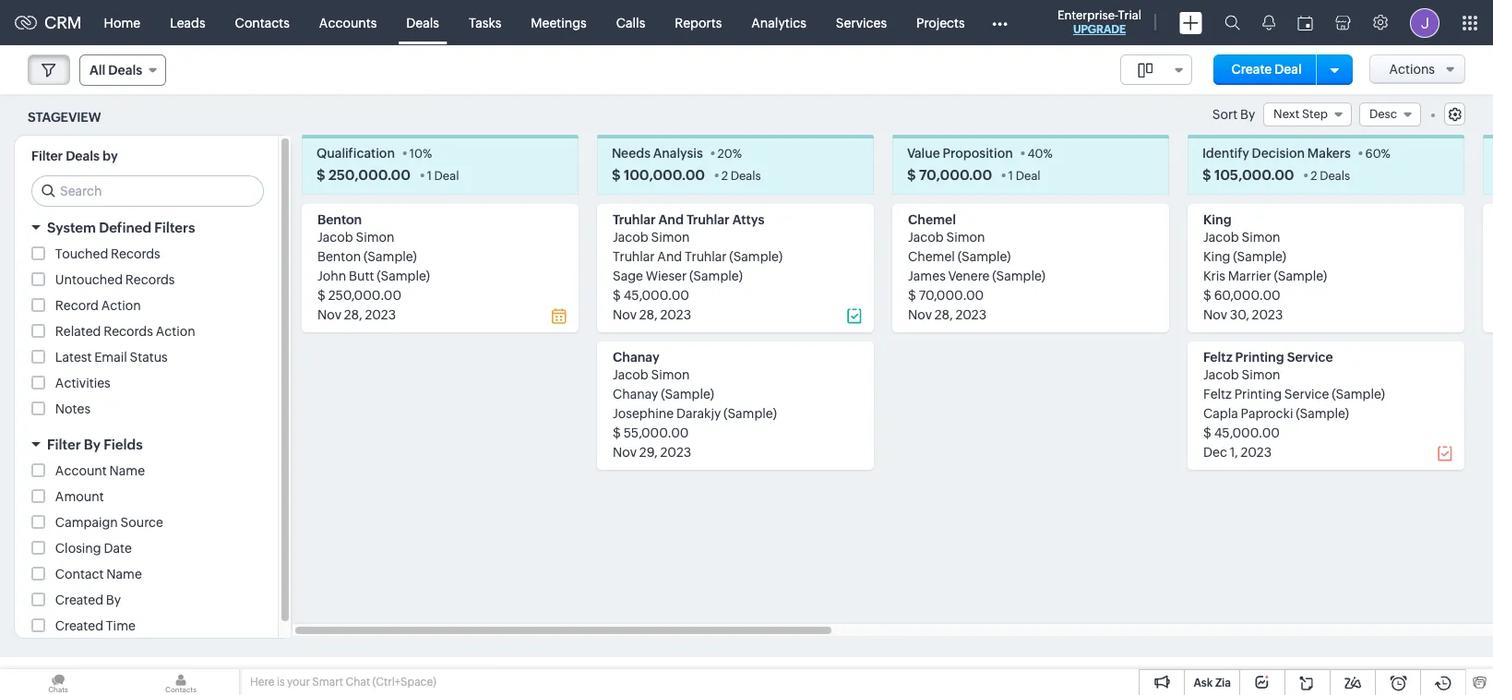 Task type: locate. For each thing, give the bounding box(es) containing it.
28, down "butt"
[[344, 308, 362, 323]]

0 horizontal spatial 2 deals
[[722, 169, 762, 183]]

2023 inside chemel jacob simon chemel (sample) james venere (sample) $ 70,000.00 nov 28, 2023
[[956, 308, 987, 323]]

records down touched records
[[125, 273, 175, 287]]

jacob down chemel link
[[909, 230, 944, 245]]

feltz
[[1204, 350, 1233, 365], [1204, 387, 1232, 402]]

deals down 20 %
[[731, 169, 762, 183]]

search image
[[1225, 15, 1241, 30]]

2 vertical spatial by
[[106, 593, 121, 608]]

nov down sage
[[613, 308, 637, 323]]

$ 100,000.00
[[612, 167, 706, 183]]

simon down truhlar and truhlar attys link
[[651, 230, 690, 245]]

calendar image
[[1298, 15, 1314, 30]]

1 chemel from the top
[[909, 213, 957, 227]]

2 deals down the makers
[[1311, 169, 1351, 183]]

0 vertical spatial feltz
[[1204, 350, 1233, 365]]

deals right all
[[108, 63, 142, 78]]

$ inside king jacob simon king (sample) kris marrier (sample) $ 60,000.00 nov 30, 2023
[[1204, 288, 1212, 303]]

contact
[[55, 567, 104, 582]]

simon inside benton jacob simon benton (sample) john butt (sample) $ 250,000.00 nov 28, 2023
[[356, 230, 395, 245]]

2 horizontal spatial by
[[1241, 107, 1256, 122]]

$ inside "feltz printing service jacob simon feltz printing service (sample) capla paprocki (sample) $ 45,000.00 dec 1, 2023"
[[1204, 426, 1212, 441]]

2023 right 30,
[[1253, 308, 1284, 323]]

records down defined
[[111, 247, 160, 262]]

deal for $ 70,000.00
[[1016, 169, 1041, 183]]

%
[[423, 147, 432, 161], [733, 147, 742, 161], [1044, 147, 1053, 161], [1382, 147, 1391, 161]]

1 % from the left
[[423, 147, 432, 161]]

% for $ 250,000.00
[[423, 147, 432, 161]]

king up kris
[[1204, 250, 1231, 264]]

45,000.00 inside "feltz printing service jacob simon feltz printing service (sample) capla paprocki (sample) $ 45,000.00 dec 1, 2023"
[[1215, 426, 1281, 441]]

chemel up chemel (sample) link
[[909, 213, 957, 227]]

by
[[1241, 107, 1256, 122], [84, 437, 101, 453], [106, 593, 121, 608]]

2023 for chemel jacob simon chemel (sample) james venere (sample) $ 70,000.00 nov 28, 2023
[[956, 308, 987, 323]]

1 vertical spatial records
[[125, 273, 175, 287]]

created
[[55, 593, 103, 608], [55, 619, 103, 634]]

analytics
[[752, 15, 807, 30]]

0 vertical spatial created
[[55, 593, 103, 608]]

2 down the makers
[[1311, 169, 1318, 183]]

0 horizontal spatial 1 deal
[[427, 169, 459, 183]]

nov down the james
[[909, 308, 933, 323]]

$ down kris
[[1204, 288, 1212, 303]]

calls
[[617, 15, 646, 30]]

jacob inside benton jacob simon benton (sample) john butt (sample) $ 250,000.00 nov 28, 2023
[[318, 230, 353, 245]]

45,000.00 down wieser
[[624, 288, 690, 303]]

nov
[[318, 308, 342, 323], [613, 308, 637, 323], [909, 308, 933, 323], [1204, 308, 1228, 323], [613, 445, 637, 460]]

1 deal down '10 %'
[[427, 169, 459, 183]]

king link
[[1204, 213, 1232, 227]]

source
[[121, 516, 163, 530]]

chemel (sample) link
[[909, 250, 1011, 264]]

printing up paprocki on the bottom of page
[[1235, 387, 1283, 402]]

next step
[[1274, 107, 1329, 121]]

2 vertical spatial records
[[104, 324, 153, 339]]

2 created from the top
[[55, 619, 103, 634]]

time
[[106, 619, 136, 634]]

simon inside king jacob simon king (sample) kris marrier (sample) $ 60,000.00 nov 30, 2023
[[1242, 230, 1281, 245]]

2 for 100,000.00
[[722, 169, 729, 183]]

1 250,000.00 from the top
[[329, 167, 411, 183]]

0 horizontal spatial 28,
[[344, 308, 362, 323]]

profile image
[[1411, 8, 1440, 37]]

chanay (sample) link
[[613, 387, 715, 402]]

filter deals by
[[31, 149, 118, 164]]

created down contact
[[55, 593, 103, 608]]

(sample) down truhlar and truhlar (sample) "link"
[[690, 269, 743, 284]]

1 horizontal spatial action
[[156, 324, 195, 339]]

deal down 40
[[1016, 169, 1041, 183]]

action up status
[[156, 324, 195, 339]]

jacob up capla
[[1204, 368, 1240, 383]]

benton up john
[[318, 250, 361, 264]]

jacob for king jacob simon king (sample) kris marrier (sample) $ 60,000.00 nov 30, 2023
[[1204, 230, 1240, 245]]

None field
[[1121, 54, 1193, 85]]

nov inside truhlar and truhlar attys jacob simon truhlar and truhlar (sample) sage wieser (sample) $ 45,000.00 nov 28, 2023
[[613, 308, 637, 323]]

1 vertical spatial name
[[106, 567, 142, 582]]

created for created by
[[55, 593, 103, 608]]

4 % from the left
[[1382, 147, 1391, 161]]

jacob inside truhlar and truhlar attys jacob simon truhlar and truhlar (sample) sage wieser (sample) $ 45,000.00 nov 28, 2023
[[613, 230, 649, 245]]

records for touched
[[111, 247, 160, 262]]

2 chemel from the top
[[909, 250, 956, 264]]

2 horizontal spatial deal
[[1275, 62, 1303, 77]]

2 % from the left
[[733, 147, 742, 161]]

signals image
[[1263, 15, 1276, 30]]

defined
[[99, 220, 151, 236]]

20 %
[[718, 147, 742, 161]]

2 chanay from the top
[[613, 387, 659, 402]]

deals
[[407, 15, 439, 30], [108, 63, 142, 78], [66, 149, 100, 164], [731, 169, 762, 183], [1321, 169, 1351, 183]]

(sample) down feltz printing service (sample) link
[[1297, 407, 1350, 421]]

30,
[[1231, 308, 1250, 323]]

all
[[90, 63, 106, 78]]

2 2 from the left
[[1311, 169, 1318, 183]]

0 vertical spatial printing
[[1236, 350, 1285, 365]]

jacob inside chanay jacob simon chanay (sample) josephine darakjy (sample) $ 55,000.00 nov 29, 2023
[[613, 368, 649, 383]]

0 horizontal spatial 2
[[722, 169, 729, 183]]

3 28, from the left
[[935, 308, 953, 323]]

jacob
[[318, 230, 353, 245], [613, 230, 649, 245], [909, 230, 944, 245], [1204, 230, 1240, 245], [613, 368, 649, 383], [1204, 368, 1240, 383]]

reports
[[675, 15, 722, 30]]

projects link
[[902, 0, 980, 45]]

printing down 30,
[[1236, 350, 1285, 365]]

1 vertical spatial 70,000.00
[[919, 288, 985, 303]]

1 1 deal from the left
[[427, 169, 459, 183]]

% for $ 70,000.00
[[1044, 147, 1053, 161]]

0 vertical spatial benton
[[318, 213, 362, 227]]

0 vertical spatial 70,000.00
[[920, 167, 993, 183]]

% down desc field
[[1382, 147, 1391, 161]]

1 vertical spatial 250,000.00
[[328, 288, 402, 303]]

1 horizontal spatial 2
[[1311, 169, 1318, 183]]

20
[[718, 147, 733, 161]]

deal right $ 250,000.00
[[434, 169, 459, 183]]

simon up benton (sample) link
[[356, 230, 395, 245]]

simon up the king (sample) link
[[1242, 230, 1281, 245]]

$ down identify
[[1203, 167, 1212, 183]]

your
[[287, 676, 310, 689]]

1 vertical spatial feltz
[[1204, 387, 1232, 402]]

1 vertical spatial king
[[1204, 250, 1231, 264]]

1 king from the top
[[1204, 213, 1232, 227]]

nov down john
[[318, 308, 342, 323]]

paprocki
[[1242, 407, 1294, 421]]

$ inside chemel jacob simon chemel (sample) james venere (sample) $ 70,000.00 nov 28, 2023
[[909, 288, 917, 303]]

1 vertical spatial filter
[[47, 437, 81, 453]]

2 1 deal from the left
[[1009, 169, 1041, 183]]

1 deal for $ 70,000.00
[[1009, 169, 1041, 183]]

name
[[109, 464, 145, 479], [106, 567, 142, 582]]

2 1 from the left
[[1009, 169, 1014, 183]]

55,000.00
[[624, 426, 689, 441]]

2 king from the top
[[1204, 250, 1231, 264]]

2023
[[365, 308, 396, 323], [661, 308, 692, 323], [956, 308, 987, 323], [1253, 308, 1284, 323], [661, 445, 692, 460], [1241, 445, 1272, 460]]

by inside dropdown button
[[84, 437, 101, 453]]

$ down "qualification"
[[317, 167, 326, 183]]

name down "date"
[[106, 567, 142, 582]]

0 vertical spatial chanay
[[613, 350, 660, 365]]

by up time
[[106, 593, 121, 608]]

and down "100,000.00"
[[659, 213, 684, 227]]

chanay link
[[613, 350, 660, 365]]

simon for benton jacob simon benton (sample) john butt (sample) $ 250,000.00 nov 28, 2023
[[356, 230, 395, 245]]

2 down 20
[[722, 169, 729, 183]]

smart
[[312, 676, 343, 689]]

0 vertical spatial name
[[109, 464, 145, 479]]

jacob down king 'link'
[[1204, 230, 1240, 245]]

created for created time
[[55, 619, 103, 634]]

jacob up sage
[[613, 230, 649, 245]]

sort
[[1213, 107, 1238, 122]]

2 deals for $ 100,000.00
[[722, 169, 762, 183]]

% right proposition
[[1044, 147, 1053, 161]]

0 vertical spatial by
[[1241, 107, 1256, 122]]

1 created from the top
[[55, 593, 103, 608]]

accounts
[[319, 15, 377, 30]]

jacob inside king jacob simon king (sample) kris marrier (sample) $ 60,000.00 nov 30, 2023
[[1204, 230, 1240, 245]]

1 down proposition
[[1009, 169, 1014, 183]]

29,
[[640, 445, 658, 460]]

% right "qualification"
[[423, 147, 432, 161]]

1 vertical spatial benton
[[318, 250, 361, 264]]

system defined filters button
[[15, 212, 278, 244]]

0 vertical spatial and
[[659, 213, 684, 227]]

70,000.00 down venere
[[919, 288, 985, 303]]

1 horizontal spatial 1
[[1009, 169, 1014, 183]]

2023 right the 29,
[[661, 445, 692, 460]]

service up capla paprocki (sample) link
[[1285, 387, 1330, 402]]

touched
[[55, 247, 108, 262]]

records
[[111, 247, 160, 262], [125, 273, 175, 287], [104, 324, 153, 339]]

2023 down venere
[[956, 308, 987, 323]]

$ down john
[[318, 288, 326, 303]]

1 horizontal spatial 45,000.00
[[1215, 426, 1281, 441]]

closing
[[55, 541, 101, 556]]

account
[[55, 464, 107, 479]]

40
[[1028, 147, 1044, 161]]

1 for 250,000.00
[[427, 169, 432, 183]]

contacts image
[[123, 669, 239, 695]]

filter down stageview
[[31, 149, 63, 164]]

crm link
[[15, 13, 82, 32]]

0 vertical spatial service
[[1288, 350, 1334, 365]]

chanay up chanay (sample) link
[[613, 350, 660, 365]]

simon up chanay (sample) link
[[651, 368, 690, 383]]

filter for filter deals by
[[31, 149, 63, 164]]

accounts link
[[305, 0, 392, 45]]

2023 inside "feltz printing service jacob simon feltz printing service (sample) capla paprocki (sample) $ 45,000.00 dec 1, 2023"
[[1241, 445, 1272, 460]]

2 feltz from the top
[[1204, 387, 1232, 402]]

1 horizontal spatial deal
[[1016, 169, 1041, 183]]

closing date
[[55, 541, 132, 556]]

1 vertical spatial created
[[55, 619, 103, 634]]

0 vertical spatial chemel
[[909, 213, 957, 227]]

action up related records action
[[101, 299, 141, 313]]

by up account name
[[84, 437, 101, 453]]

Search text field
[[32, 177, 263, 206]]

by right the sort
[[1241, 107, 1256, 122]]

simon for king jacob simon king (sample) kris marrier (sample) $ 60,000.00 nov 30, 2023
[[1242, 230, 1281, 245]]

campaign source
[[55, 516, 163, 530]]

service
[[1288, 350, 1334, 365], [1285, 387, 1330, 402]]

2023 right 1,
[[1241, 445, 1272, 460]]

name for contact name
[[106, 567, 142, 582]]

0 vertical spatial records
[[111, 247, 160, 262]]

simon down feltz printing service link at the right of page
[[1242, 368, 1281, 383]]

0 horizontal spatial 45,000.00
[[624, 288, 690, 303]]

2023 inside chanay jacob simon chanay (sample) josephine darakjy (sample) $ 55,000.00 nov 29, 2023
[[661, 445, 692, 460]]

benton up benton (sample) link
[[318, 213, 362, 227]]

1 vertical spatial chemel
[[909, 250, 956, 264]]

2 70,000.00 from the top
[[919, 288, 985, 303]]

projects
[[917, 15, 966, 30]]

1 horizontal spatial 28,
[[640, 308, 658, 323]]

2 250,000.00 from the top
[[328, 288, 402, 303]]

2023 inside king jacob simon king (sample) kris marrier (sample) $ 60,000.00 nov 30, 2023
[[1253, 308, 1284, 323]]

name down fields
[[109, 464, 145, 479]]

0 vertical spatial filter
[[31, 149, 63, 164]]

3 % from the left
[[1044, 147, 1053, 161]]

$ down the james
[[909, 288, 917, 303]]

truhlar
[[613, 213, 656, 227], [687, 213, 730, 227], [613, 250, 655, 264], [685, 250, 727, 264]]

by for created
[[106, 593, 121, 608]]

2 horizontal spatial 28,
[[935, 308, 953, 323]]

nov inside king jacob simon king (sample) kris marrier (sample) $ 60,000.00 nov 30, 2023
[[1204, 308, 1228, 323]]

is
[[277, 676, 285, 689]]

nov inside chemel jacob simon chemel (sample) james venere (sample) $ 70,000.00 nov 28, 2023
[[909, 308, 933, 323]]

deal right "create"
[[1275, 62, 1303, 77]]

filter by fields
[[47, 437, 143, 453]]

feltz printing service (sample) link
[[1204, 387, 1386, 402]]

0 horizontal spatial deal
[[434, 169, 459, 183]]

simon up chemel (sample) link
[[947, 230, 986, 245]]

45,000.00 up 1,
[[1215, 426, 1281, 441]]

and up wieser
[[658, 250, 683, 264]]

2023 inside benton jacob simon benton (sample) john butt (sample) $ 250,000.00 nov 28, 2023
[[365, 308, 396, 323]]

1 2 from the left
[[722, 169, 729, 183]]

chanay up josephine
[[613, 387, 659, 402]]

1 vertical spatial 45,000.00
[[1215, 426, 1281, 441]]

untouched records
[[55, 273, 175, 287]]

250,000.00 down "butt"
[[328, 288, 402, 303]]

$ down sage
[[613, 288, 621, 303]]

needs analysis
[[612, 146, 703, 161]]

1 feltz from the top
[[1204, 350, 1233, 365]]

0 horizontal spatial by
[[84, 437, 101, 453]]

28, inside benton jacob simon benton (sample) john butt (sample) $ 250,000.00 nov 28, 2023
[[344, 308, 362, 323]]

28, down the james
[[935, 308, 953, 323]]

60,000.00
[[1215, 288, 1281, 303]]

1 deal for $ 250,000.00
[[427, 169, 459, 183]]

2 for 105,000.00
[[1311, 169, 1318, 183]]

chats image
[[0, 669, 116, 695]]

nov inside benton jacob simon benton (sample) john butt (sample) $ 250,000.00 nov 28, 2023
[[318, 308, 342, 323]]

simon inside chanay jacob simon chanay (sample) josephine darakjy (sample) $ 55,000.00 nov 29, 2023
[[651, 368, 690, 383]]

chemel jacob simon chemel (sample) james venere (sample) $ 70,000.00 nov 28, 2023
[[909, 213, 1046, 323]]

% right analysis
[[733, 147, 742, 161]]

truhlar up sage wieser (sample) link in the left top of the page
[[685, 250, 727, 264]]

70,000.00 down "value proposition"
[[920, 167, 993, 183]]

next
[[1274, 107, 1300, 121]]

nov left the 29,
[[613, 445, 637, 460]]

jacob for chanay jacob simon chanay (sample) josephine darakjy (sample) $ 55,000.00 nov 29, 2023
[[613, 368, 649, 383]]

2023 down john butt (sample) link
[[365, 308, 396, 323]]

1 vertical spatial chanay
[[613, 387, 659, 402]]

feltz down 30,
[[1204, 350, 1233, 365]]

1 down '10 %'
[[427, 169, 432, 183]]

1 2 deals from the left
[[722, 169, 762, 183]]

filter inside dropdown button
[[47, 437, 81, 453]]

2023 for benton jacob simon benton (sample) john butt (sample) $ 250,000.00 nov 28, 2023
[[365, 308, 396, 323]]

28, down wieser
[[640, 308, 658, 323]]

60 %
[[1366, 147, 1391, 161]]

trial
[[1119, 8, 1142, 22]]

1 28, from the left
[[344, 308, 362, 323]]

needs
[[612, 146, 651, 161]]

create deal
[[1232, 62, 1303, 77]]

created down created by
[[55, 619, 103, 634]]

2 2 deals from the left
[[1311, 169, 1351, 183]]

Desc field
[[1360, 102, 1422, 127]]

created by
[[55, 593, 121, 608]]

2 28, from the left
[[640, 308, 658, 323]]

$ up dec
[[1204, 426, 1212, 441]]

by for sort
[[1241, 107, 1256, 122]]

jacob down chanay link
[[613, 368, 649, 383]]

1 horizontal spatial 1 deal
[[1009, 169, 1041, 183]]

0 vertical spatial king
[[1204, 213, 1232, 227]]

250,000.00 down "qualification"
[[329, 167, 411, 183]]

nov left 30,
[[1204, 308, 1228, 323]]

0 horizontal spatial 1
[[427, 169, 432, 183]]

2023 down sage wieser (sample) link in the left top of the page
[[661, 308, 692, 323]]

1 vertical spatial by
[[84, 437, 101, 453]]

truhlar up sage
[[613, 250, 655, 264]]

records up latest email status
[[104, 324, 153, 339]]

28, inside chemel jacob simon chemel (sample) james venere (sample) $ 70,000.00 nov 28, 2023
[[935, 308, 953, 323]]

simon inside chemel jacob simon chemel (sample) james venere (sample) $ 70,000.00 nov 28, 2023
[[947, 230, 986, 245]]

benton link
[[318, 213, 362, 227]]

1 1 from the left
[[427, 169, 432, 183]]

touched records
[[55, 247, 160, 262]]

proposition
[[943, 146, 1014, 161]]

0 vertical spatial 250,000.00
[[329, 167, 411, 183]]

0 vertical spatial 45,000.00
[[624, 288, 690, 303]]

truhlar and truhlar attys jacob simon truhlar and truhlar (sample) sage wieser (sample) $ 45,000.00 nov 28, 2023
[[613, 213, 783, 323]]

(sample) up john butt (sample) link
[[364, 250, 417, 264]]

chemel up the james
[[909, 250, 956, 264]]

profile element
[[1400, 0, 1452, 45]]

1 horizontal spatial 2 deals
[[1311, 169, 1351, 183]]

contacts link
[[220, 0, 305, 45]]

jacob down benton "link"
[[318, 230, 353, 245]]

truhlar down $ 100,000.00
[[613, 213, 656, 227]]

1 vertical spatial service
[[1285, 387, 1330, 402]]

nov inside chanay jacob simon chanay (sample) josephine darakjy (sample) $ 55,000.00 nov 29, 2023
[[613, 445, 637, 460]]

truhlar up truhlar and truhlar (sample) "link"
[[687, 213, 730, 227]]

70,000.00 inside chemel jacob simon chemel (sample) james venere (sample) $ 70,000.00 nov 28, 2023
[[919, 288, 985, 303]]

$
[[317, 167, 326, 183], [612, 167, 621, 183], [908, 167, 917, 183], [1203, 167, 1212, 183], [318, 288, 326, 303], [613, 288, 621, 303], [909, 288, 917, 303], [1204, 288, 1212, 303], [613, 426, 621, 441], [1204, 426, 1212, 441]]

meetings link
[[516, 0, 602, 45]]

service up feltz printing service (sample) link
[[1288, 350, 1334, 365]]

1 horizontal spatial by
[[106, 593, 121, 608]]

jacob inside chemel jacob simon chemel (sample) james venere (sample) $ 70,000.00 nov 28, 2023
[[909, 230, 944, 245]]

feltz up capla
[[1204, 387, 1232, 402]]

0 horizontal spatial action
[[101, 299, 141, 313]]



Task type: vqa. For each thing, say whether or not it's contained in the screenshot.
Printing Dimensions (Sample) link
no



Task type: describe. For each thing, give the bounding box(es) containing it.
activities
[[55, 376, 111, 391]]

enterprise-trial upgrade
[[1058, 8, 1142, 36]]

$ down needs at the top
[[612, 167, 621, 183]]

james venere (sample) link
[[909, 269, 1046, 284]]

kris marrier (sample) link
[[1204, 269, 1328, 284]]

status
[[130, 350, 168, 365]]

deals left by
[[66, 149, 100, 164]]

create menu image
[[1180, 12, 1203, 34]]

1 vertical spatial printing
[[1235, 387, 1283, 402]]

filter by fields button
[[15, 429, 278, 461]]

(sample) right marrier in the top right of the page
[[1275, 269, 1328, 284]]

create deal button
[[1214, 54, 1321, 85]]

(sample) right venere
[[993, 269, 1046, 284]]

enterprise-
[[1058, 8, 1119, 22]]

king (sample) link
[[1204, 250, 1287, 264]]

$ inside chanay jacob simon chanay (sample) josephine darakjy (sample) $ 55,000.00 nov 29, 2023
[[613, 426, 621, 441]]

ask
[[1194, 677, 1214, 690]]

records for untouched
[[125, 273, 175, 287]]

nov for chemel jacob simon chemel (sample) james venere (sample) $ 70,000.00 nov 28, 2023
[[909, 308, 933, 323]]

reports link
[[660, 0, 737, 45]]

filter for filter by fields
[[47, 437, 81, 453]]

fields
[[104, 437, 143, 453]]

notes
[[55, 402, 91, 417]]

identify
[[1203, 146, 1250, 161]]

250,000.00 inside benton jacob simon benton (sample) john butt (sample) $ 250,000.00 nov 28, 2023
[[328, 288, 402, 303]]

Other Modules field
[[980, 8, 1020, 37]]

services
[[836, 15, 887, 30]]

simon inside "feltz printing service jacob simon feltz printing service (sample) capla paprocki (sample) $ 45,000.00 dec 1, 2023"
[[1242, 368, 1281, 383]]

simon for chanay jacob simon chanay (sample) josephine darakjy (sample) $ 55,000.00 nov 29, 2023
[[651, 368, 690, 383]]

(sample) up capla paprocki (sample) link
[[1333, 387, 1386, 402]]

truhlar and truhlar attys link
[[613, 213, 765, 227]]

benton (sample) link
[[318, 250, 417, 264]]

nov for benton jacob simon benton (sample) john butt (sample) $ 250,000.00 nov 28, 2023
[[318, 308, 342, 323]]

zia
[[1216, 677, 1232, 690]]

darakjy
[[677, 407, 721, 421]]

campaign
[[55, 516, 118, 530]]

system defined filters
[[47, 220, 195, 236]]

attys
[[733, 213, 765, 227]]

(sample) up josephine darakjy (sample) link
[[661, 387, 715, 402]]

services link
[[822, 0, 902, 45]]

nov for chanay jacob simon chanay (sample) josephine darakjy (sample) $ 55,000.00 nov 29, 2023
[[613, 445, 637, 460]]

sage wieser (sample) link
[[613, 269, 743, 284]]

28, for benton jacob simon benton (sample) john butt (sample) $ 250,000.00 nov 28, 2023
[[344, 308, 362, 323]]

create menu element
[[1169, 0, 1214, 45]]

account name
[[55, 464, 145, 479]]

deals link
[[392, 0, 454, 45]]

dec
[[1204, 445, 1228, 460]]

desc
[[1370, 107, 1398, 121]]

record
[[55, 299, 99, 313]]

$ inside truhlar and truhlar attys jacob simon truhlar and truhlar (sample) sage wieser (sample) $ 45,000.00 nov 28, 2023
[[613, 288, 621, 303]]

sage
[[613, 269, 644, 284]]

deals inside field
[[108, 63, 142, 78]]

1 70,000.00 from the top
[[920, 167, 993, 183]]

record action
[[55, 299, 141, 313]]

here is your smart chat (ctrl+space)
[[250, 676, 437, 689]]

(sample) right darakjy
[[724, 407, 777, 421]]

$ down value
[[908, 167, 917, 183]]

(sample) up kris marrier (sample) "link"
[[1234, 250, 1287, 264]]

james
[[909, 269, 946, 284]]

$ 250,000.00
[[317, 167, 411, 183]]

1 chanay from the top
[[613, 350, 660, 365]]

28, inside truhlar and truhlar attys jacob simon truhlar and truhlar (sample) sage wieser (sample) $ 45,000.00 nov 28, 2023
[[640, 308, 658, 323]]

calls link
[[602, 0, 660, 45]]

leads link
[[155, 0, 220, 45]]

related records action
[[55, 324, 195, 339]]

% for $ 100,000.00
[[733, 147, 742, 161]]

capla
[[1204, 407, 1239, 421]]

home
[[104, 15, 140, 30]]

jacob inside "feltz printing service jacob simon feltz printing service (sample) capla paprocki (sample) $ 45,000.00 dec 1, 2023"
[[1204, 368, 1240, 383]]

2 benton from the top
[[318, 250, 361, 264]]

(ctrl+space)
[[373, 676, 437, 689]]

simon inside truhlar and truhlar attys jacob simon truhlar and truhlar (sample) sage wieser (sample) $ 45,000.00 nov 28, 2023
[[651, 230, 690, 245]]

deals left tasks link
[[407, 15, 439, 30]]

deals down the makers
[[1321, 169, 1351, 183]]

wieser
[[646, 269, 687, 284]]

(sample) up james venere (sample) link
[[958, 250, 1011, 264]]

nov for king jacob simon king (sample) kris marrier (sample) $ 60,000.00 nov 30, 2023
[[1204, 308, 1228, 323]]

Next Step field
[[1264, 102, 1353, 127]]

deal for $ 250,000.00
[[434, 169, 459, 183]]

28, for chemel jacob simon chemel (sample) james venere (sample) $ 70,000.00 nov 28, 2023
[[935, 308, 953, 323]]

filters
[[155, 220, 195, 236]]

untouched
[[55, 273, 123, 287]]

1 benton from the top
[[318, 213, 362, 227]]

45,000.00 inside truhlar and truhlar attys jacob simon truhlar and truhlar (sample) sage wieser (sample) $ 45,000.00 nov 28, 2023
[[624, 288, 690, 303]]

feltz printing service jacob simon feltz printing service (sample) capla paprocki (sample) $ 45,000.00 dec 1, 2023
[[1204, 350, 1386, 460]]

leads
[[170, 15, 206, 30]]

feltz printing service link
[[1204, 350, 1334, 365]]

benton jacob simon benton (sample) john butt (sample) $ 250,000.00 nov 28, 2023
[[318, 213, 430, 323]]

40 %
[[1028, 147, 1053, 161]]

capla paprocki (sample) link
[[1204, 407, 1350, 421]]

by
[[103, 149, 118, 164]]

makers
[[1308, 146, 1352, 161]]

10
[[410, 147, 423, 161]]

% for $ 105,000.00
[[1382, 147, 1391, 161]]

2 deals for $ 105,000.00
[[1311, 169, 1351, 183]]

1 vertical spatial action
[[156, 324, 195, 339]]

All Deals field
[[79, 54, 166, 86]]

(sample) down attys
[[730, 250, 783, 264]]

stageview
[[28, 110, 101, 124]]

jacob for chemel jacob simon chemel (sample) james venere (sample) $ 70,000.00 nov 28, 2023
[[909, 230, 944, 245]]

email
[[94, 350, 127, 365]]

all deals
[[90, 63, 142, 78]]

records for related
[[104, 324, 153, 339]]

related
[[55, 324, 101, 339]]

contacts
[[235, 15, 290, 30]]

home link
[[89, 0, 155, 45]]

step
[[1303, 107, 1329, 121]]

meetings
[[531, 15, 587, 30]]

marrier
[[1229, 269, 1272, 284]]

signals element
[[1252, 0, 1287, 45]]

size image
[[1138, 62, 1153, 78]]

100,000.00
[[624, 167, 706, 183]]

king jacob simon king (sample) kris marrier (sample) $ 60,000.00 nov 30, 2023
[[1204, 213, 1328, 323]]

name for account name
[[109, 464, 145, 479]]

1 vertical spatial and
[[658, 250, 683, 264]]

value proposition
[[908, 146, 1014, 161]]

105,000.00
[[1215, 167, 1295, 183]]

2023 for chanay jacob simon chanay (sample) josephine darakjy (sample) $ 55,000.00 nov 29, 2023
[[661, 445, 692, 460]]

value
[[908, 146, 941, 161]]

search element
[[1214, 0, 1252, 45]]

amount
[[55, 490, 104, 504]]

$ 105,000.00
[[1203, 167, 1295, 183]]

$ inside benton jacob simon benton (sample) john butt (sample) $ 250,000.00 nov 28, 2023
[[318, 288, 326, 303]]

latest
[[55, 350, 92, 365]]

john
[[318, 269, 347, 284]]

deal inside button
[[1275, 62, 1303, 77]]

1 for 70,000.00
[[1009, 169, 1014, 183]]

system
[[47, 220, 96, 236]]

0 vertical spatial action
[[101, 299, 141, 313]]

2023 for king jacob simon king (sample) kris marrier (sample) $ 60,000.00 nov 30, 2023
[[1253, 308, 1284, 323]]

john butt (sample) link
[[318, 269, 430, 284]]

$ 70,000.00
[[908, 167, 993, 183]]

chat
[[346, 676, 370, 689]]

crm
[[44, 13, 82, 32]]

(sample) down benton (sample) link
[[377, 269, 430, 284]]

actions
[[1390, 62, 1436, 77]]

jacob for benton jacob simon benton (sample) john butt (sample) $ 250,000.00 nov 28, 2023
[[318, 230, 353, 245]]

simon for chemel jacob simon chemel (sample) james venere (sample) $ 70,000.00 nov 28, 2023
[[947, 230, 986, 245]]

2023 inside truhlar and truhlar attys jacob simon truhlar and truhlar (sample) sage wieser (sample) $ 45,000.00 nov 28, 2023
[[661, 308, 692, 323]]

qualification
[[317, 146, 395, 161]]

by for filter
[[84, 437, 101, 453]]



